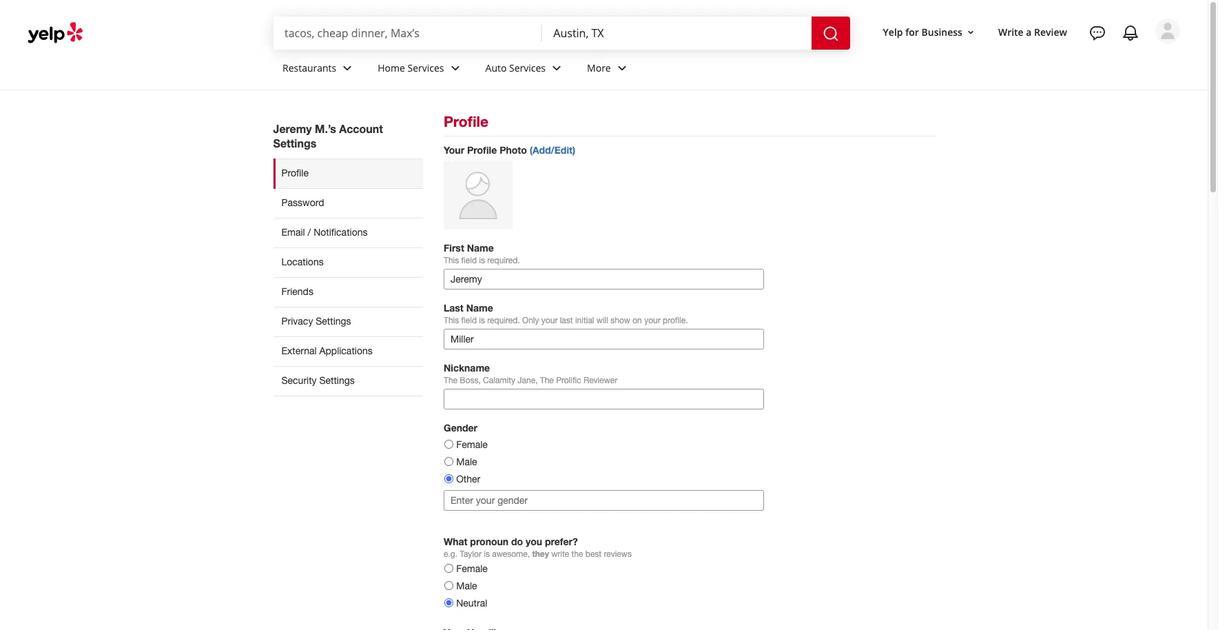 Task type: describe. For each thing, give the bounding box(es) containing it.
first name this field is required.
[[444, 242, 520, 265]]

friends
[[282, 286, 314, 297]]

review
[[1035, 25, 1068, 38]]

a
[[1027, 25, 1032, 38]]

do
[[511, 536, 523, 547]]

Female radio
[[445, 564, 454, 573]]

services for auto services
[[509, 61, 546, 74]]

applications
[[319, 345, 373, 356]]

none field find
[[285, 26, 532, 41]]

neutral
[[456, 598, 488, 609]]

24 chevron down v2 image for restaurants
[[339, 60, 356, 76]]

required. for first
[[488, 256, 520, 265]]

jeremy m. image
[[1156, 19, 1181, 43]]

reviews
[[604, 549, 632, 559]]

write a review
[[999, 25, 1068, 38]]

services for home services
[[408, 61, 444, 74]]

user actions element
[[872, 17, 1200, 102]]

your
[[444, 144, 465, 156]]

email / notifications
[[282, 227, 368, 238]]

profile link
[[273, 159, 423, 188]]

nickname
[[444, 362, 490, 374]]

settings for security
[[319, 375, 355, 386]]

reviewer
[[584, 376, 618, 385]]

privacy
[[282, 316, 313, 327]]

1 your from the left
[[542, 316, 558, 325]]

gender
[[444, 422, 478, 434]]

business categories element
[[272, 50, 1181, 90]]

more
[[587, 61, 611, 74]]

Nickname text field
[[444, 389, 764, 410]]

last
[[444, 302, 464, 314]]

name for first
[[467, 242, 494, 254]]

required. for last
[[488, 316, 520, 325]]

show
[[611, 316, 631, 325]]

(add/edit) link
[[530, 144, 576, 156]]

business
[[922, 25, 963, 38]]

privacy settings link
[[273, 307, 423, 336]]

auto
[[486, 61, 507, 74]]

initial
[[576, 316, 595, 325]]

photo
[[500, 144, 527, 156]]

they
[[532, 549, 549, 559]]

profile.
[[663, 316, 688, 325]]

yelp for business button
[[878, 20, 982, 45]]

prefer?
[[545, 536, 578, 547]]

friends link
[[273, 277, 423, 307]]

Enter your gender text field
[[444, 490, 764, 511]]

none field near
[[554, 26, 801, 41]]

Other radio
[[445, 474, 454, 483]]

prolific
[[556, 376, 582, 385]]

this for last
[[444, 316, 459, 325]]

/
[[308, 227, 311, 238]]

1 the from the left
[[444, 376, 458, 385]]

field for last
[[462, 316, 477, 325]]

Female radio
[[445, 440, 454, 449]]

0 vertical spatial profile
[[444, 113, 489, 130]]

account
[[339, 122, 383, 135]]

external
[[282, 345, 317, 356]]

your profile photo (add/edit)
[[444, 144, 576, 156]]

security settings link
[[273, 366, 423, 396]]

2 your from the left
[[645, 316, 661, 325]]

jane,
[[518, 376, 538, 385]]

pronoun
[[470, 536, 509, 547]]

email / notifications link
[[273, 218, 423, 247]]

restaurants
[[283, 61, 337, 74]]

female for female radio on the left
[[456, 439, 488, 450]]

the
[[572, 549, 584, 559]]

m.'s
[[315, 122, 336, 135]]

2 the from the left
[[540, 376, 554, 385]]

first
[[444, 242, 464, 254]]

what
[[444, 536, 468, 547]]



Task type: vqa. For each thing, say whether or not it's contained in the screenshot.
the right H.
no



Task type: locate. For each thing, give the bounding box(es) containing it.
field
[[462, 256, 477, 265], [462, 316, 477, 325]]

1 horizontal spatial services
[[509, 61, 546, 74]]

nickname the boss, calamity jane, the prolific reviewer
[[444, 362, 618, 385]]

settings down jeremy
[[273, 136, 317, 150]]

e.g.
[[444, 549, 458, 559]]

notifications
[[314, 227, 368, 238]]

this inside first name this field is required.
[[444, 256, 459, 265]]

male
[[456, 456, 477, 467], [456, 580, 477, 591]]

0 vertical spatial female
[[456, 439, 488, 450]]

locations
[[282, 256, 324, 267]]

auto services link
[[475, 50, 576, 90]]

other
[[456, 474, 481, 485]]

security settings
[[282, 375, 355, 386]]

male radio up neutral radio
[[445, 581, 454, 590]]

1 vertical spatial is
[[479, 316, 485, 325]]

settings
[[273, 136, 317, 150], [316, 316, 351, 327], [319, 375, 355, 386]]

this for first
[[444, 256, 459, 265]]

profile inside 'link'
[[282, 168, 309, 179]]

settings up external applications
[[316, 316, 351, 327]]

0 vertical spatial required.
[[488, 256, 520, 265]]

male up the neutral
[[456, 580, 477, 591]]

None search field
[[274, 17, 853, 50]]

Last Name text field
[[444, 329, 764, 350]]

2 none field from the left
[[554, 26, 801, 41]]

name for last
[[466, 302, 493, 314]]

1 vertical spatial required.
[[488, 316, 520, 325]]

1 vertical spatial settings
[[316, 316, 351, 327]]

24 chevron down v2 image right restaurants
[[339, 60, 356, 76]]

jeremy
[[273, 122, 312, 135]]

settings for privacy
[[316, 316, 351, 327]]

is
[[479, 256, 485, 265], [479, 316, 485, 325], [484, 549, 490, 559]]

field for first
[[462, 256, 477, 265]]

2 vertical spatial profile
[[282, 168, 309, 179]]

is inside what pronoun do you prefer? e.g. taylor is awesome, they write the best reviews
[[484, 549, 490, 559]]

profile up your
[[444, 113, 489, 130]]

the
[[444, 376, 458, 385], [540, 376, 554, 385]]

Near text field
[[554, 26, 801, 41]]

1 this from the top
[[444, 256, 459, 265]]

24 chevron down v2 image for auto services
[[549, 60, 565, 76]]

for
[[906, 25, 919, 38]]

settings inside 'link'
[[319, 375, 355, 386]]

required. inside first name this field is required.
[[488, 256, 520, 265]]

auto services
[[486, 61, 546, 74]]

1 male from the top
[[456, 456, 477, 467]]

male up other
[[456, 456, 477, 467]]

2 vertical spatial is
[[484, 549, 490, 559]]

2 vertical spatial settings
[[319, 375, 355, 386]]

1 female from the top
[[456, 439, 488, 450]]

0 horizontal spatial your
[[542, 316, 558, 325]]

on
[[633, 316, 642, 325]]

Find text field
[[285, 26, 532, 41]]

name inside first name this field is required.
[[467, 242, 494, 254]]

none field up home services
[[285, 26, 532, 41]]

1 horizontal spatial your
[[645, 316, 661, 325]]

required.
[[488, 256, 520, 265], [488, 316, 520, 325]]

2 required. from the top
[[488, 316, 520, 325]]

only
[[523, 316, 539, 325]]

will
[[597, 316, 609, 325]]

1 horizontal spatial 24 chevron down v2 image
[[549, 60, 565, 76]]

yelp for business
[[883, 25, 963, 38]]

0 horizontal spatial services
[[408, 61, 444, 74]]

male radio up other radio
[[445, 457, 454, 466]]

this inside last name this field is required. only your last initial will show on your profile.
[[444, 316, 459, 325]]

this down first
[[444, 256, 459, 265]]

security
[[282, 375, 317, 386]]

1 vertical spatial female
[[456, 563, 488, 574]]

required. inside last name this field is required. only your last initial will show on your profile.
[[488, 316, 520, 325]]

female for female option
[[456, 563, 488, 574]]

None field
[[285, 26, 532, 41], [554, 26, 801, 41]]

settings inside jeremy m.'s account settings
[[273, 136, 317, 150]]

yelp
[[883, 25, 903, 38]]

none field up business categories 'element'
[[554, 26, 801, 41]]

1 vertical spatial name
[[466, 302, 493, 314]]

0 vertical spatial this
[[444, 256, 459, 265]]

1 horizontal spatial the
[[540, 376, 554, 385]]

0 vertical spatial is
[[479, 256, 485, 265]]

name inside last name this field is required. only your last initial will show on your profile.
[[466, 302, 493, 314]]

(add/edit)
[[530, 144, 576, 156]]

home services link
[[367, 50, 475, 90]]

write
[[552, 549, 570, 559]]

0 vertical spatial settings
[[273, 136, 317, 150]]

2 horizontal spatial 24 chevron down v2 image
[[614, 60, 631, 76]]

1 24 chevron down v2 image from the left
[[339, 60, 356, 76]]

is for first
[[479, 256, 485, 265]]

1 vertical spatial male radio
[[445, 581, 454, 590]]

services left 24 chevron down v2 icon
[[408, 61, 444, 74]]

2 female from the top
[[456, 563, 488, 574]]

1 vertical spatial profile
[[467, 144, 497, 156]]

female down taylor
[[456, 563, 488, 574]]

24 chevron down v2 image inside auto services link
[[549, 60, 565, 76]]

your
[[542, 316, 558, 325], [645, 316, 661, 325]]

2 this from the top
[[444, 316, 459, 325]]

0 horizontal spatial 24 chevron down v2 image
[[339, 60, 356, 76]]

the left boss,
[[444, 376, 458, 385]]

24 chevron down v2 image for more
[[614, 60, 631, 76]]

services right auto
[[509, 61, 546, 74]]

this
[[444, 256, 459, 265], [444, 316, 459, 325]]

this down last
[[444, 316, 459, 325]]

write
[[999, 25, 1024, 38]]

field down first
[[462, 256, 477, 265]]

best
[[586, 549, 602, 559]]

24 chevron down v2 image right auto services
[[549, 60, 565, 76]]

profile right your
[[467, 144, 497, 156]]

field inside last name this field is required. only your last initial will show on your profile.
[[462, 316, 477, 325]]

password link
[[273, 188, 423, 218]]

external applications
[[282, 345, 373, 356]]

female
[[456, 439, 488, 450], [456, 563, 488, 574]]

taylor
[[460, 549, 482, 559]]

privacy settings
[[282, 316, 351, 327]]

profile
[[444, 113, 489, 130], [467, 144, 497, 156], [282, 168, 309, 179]]

name
[[467, 242, 494, 254], [466, 302, 493, 314]]

field inside first name this field is required.
[[462, 256, 477, 265]]

locations link
[[273, 247, 423, 277]]

last name this field is required. only your last initial will show on your profile.
[[444, 302, 688, 325]]

0 horizontal spatial the
[[444, 376, 458, 385]]

is inside last name this field is required. only your last initial will show on your profile.
[[479, 316, 485, 325]]

profile up password
[[282, 168, 309, 179]]

16 chevron down v2 image
[[966, 27, 977, 38]]

0 vertical spatial male radio
[[445, 457, 454, 466]]

0 vertical spatial name
[[467, 242, 494, 254]]

your right on
[[645, 316, 661, 325]]

name right first
[[467, 242, 494, 254]]

settings down applications
[[319, 375, 355, 386]]

2 male radio from the top
[[445, 581, 454, 590]]

1 vertical spatial male
[[456, 580, 477, 591]]

the right jane,
[[540, 376, 554, 385]]

name right last
[[466, 302, 493, 314]]

1 vertical spatial this
[[444, 316, 459, 325]]

2 24 chevron down v2 image from the left
[[549, 60, 565, 76]]

calamity
[[483, 376, 516, 385]]

24 chevron down v2 image inside restaurants link
[[339, 60, 356, 76]]

24 chevron down v2 image right more
[[614, 60, 631, 76]]

more link
[[576, 50, 642, 90]]

1 vertical spatial field
[[462, 316, 477, 325]]

2 services from the left
[[509, 61, 546, 74]]

home services
[[378, 61, 444, 74]]

awesome,
[[492, 549, 530, 559]]

external applications link
[[273, 336, 423, 366]]

2 male from the top
[[456, 580, 477, 591]]

Neutral radio
[[445, 598, 454, 607]]

password
[[282, 197, 324, 208]]

0 horizontal spatial none field
[[285, 26, 532, 41]]

First Name text field
[[444, 269, 764, 290]]

email
[[282, 227, 305, 238]]

24 chevron down v2 image
[[339, 60, 356, 76], [549, 60, 565, 76], [614, 60, 631, 76]]

is inside first name this field is required.
[[479, 256, 485, 265]]

0 vertical spatial male
[[456, 456, 477, 467]]

Male radio
[[445, 457, 454, 466], [445, 581, 454, 590]]

your left last
[[542, 316, 558, 325]]

last
[[560, 316, 573, 325]]

messages image
[[1090, 25, 1106, 41]]

write a review link
[[993, 20, 1073, 45]]

3 24 chevron down v2 image from the left
[[614, 60, 631, 76]]

0 vertical spatial field
[[462, 256, 477, 265]]

restaurants link
[[272, 50, 367, 90]]

field down last
[[462, 316, 477, 325]]

1 male radio from the top
[[445, 457, 454, 466]]

1 field from the top
[[462, 256, 477, 265]]

what pronoun do you prefer? e.g. taylor is awesome, they write the best reviews
[[444, 536, 632, 559]]

24 chevron down v2 image
[[447, 60, 464, 76]]

2 field from the top
[[462, 316, 477, 325]]

home
[[378, 61, 405, 74]]

1 horizontal spatial none field
[[554, 26, 801, 41]]

1 required. from the top
[[488, 256, 520, 265]]

services
[[408, 61, 444, 74], [509, 61, 546, 74]]

is for last
[[479, 316, 485, 325]]

search image
[[823, 25, 839, 42]]

1 none field from the left
[[285, 26, 532, 41]]

jeremy m.'s account settings
[[273, 122, 383, 150]]

boss,
[[460, 376, 481, 385]]

you
[[526, 536, 543, 547]]

female down gender
[[456, 439, 488, 450]]

notifications image
[[1123, 25, 1139, 41]]

1 services from the left
[[408, 61, 444, 74]]

24 chevron down v2 image inside the more link
[[614, 60, 631, 76]]



